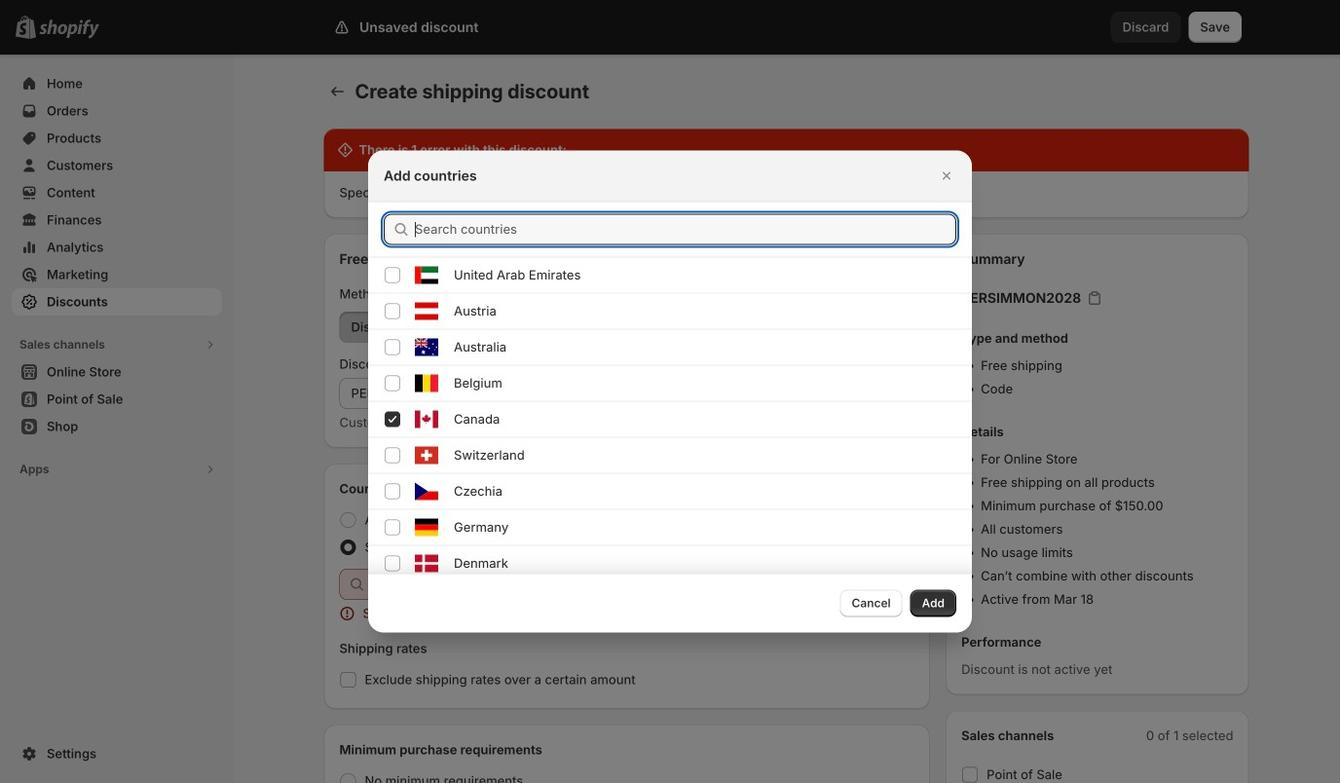 Task type: describe. For each thing, give the bounding box(es) containing it.
Search countries text field
[[415, 214, 957, 245]]



Task type: vqa. For each thing, say whether or not it's contained in the screenshot.
"you" on the right bottom of the page
no



Task type: locate. For each thing, give the bounding box(es) containing it.
dialog
[[0, 151, 1341, 783]]

shopify image
[[39, 19, 99, 39]]



